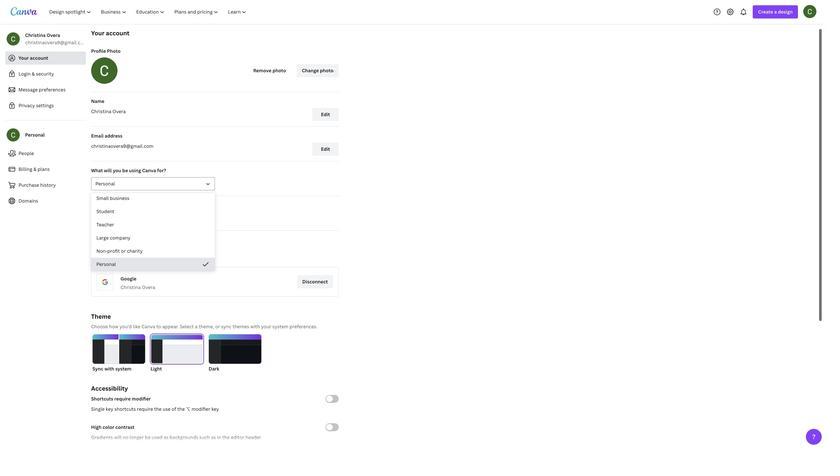 Task type: describe. For each thing, give the bounding box(es) containing it.
0 vertical spatial use
[[131, 255, 139, 261]]

preferences.
[[289, 324, 317, 330]]

your account link
[[5, 52, 86, 65]]

will for you
[[104, 167, 112, 174]]

such
[[199, 434, 210, 441]]

small
[[96, 195, 109, 201]]

list box containing small business
[[91, 192, 215, 271]]

create a design button
[[753, 5, 798, 18]]

a inside create a design dropdown button
[[774, 9, 777, 15]]

theme,
[[199, 324, 214, 330]]

canva for what
[[142, 167, 156, 174]]

sync
[[221, 324, 231, 330]]

disconnect button
[[297, 275, 333, 289]]

1 vertical spatial christinaovera9@gmail.com
[[91, 143, 153, 149]]

your
[[261, 324, 271, 330]]

shortcuts
[[91, 396, 113, 402]]

edit for christinaovera9@gmail.com
[[321, 146, 330, 152]]

teacher button
[[91, 218, 215, 231]]

sync
[[92, 366, 103, 372]]

login
[[18, 71, 31, 77]]

purchase history link
[[5, 179, 86, 192]]

message preferences link
[[5, 83, 86, 96]]

domains link
[[5, 194, 86, 208]]

purchase history
[[18, 182, 56, 188]]

log
[[146, 255, 152, 261]]

contrast
[[115, 424, 134, 431]]

select
[[180, 324, 194, 330]]

language
[[91, 202, 113, 208]]

dark
[[209, 366, 219, 372]]

design
[[778, 9, 793, 15]]

non-profit or charity
[[96, 248, 143, 254]]

gradients will no longer be used as backgrounds such as in the editor header
[[91, 434, 261, 441]]

non-profit or charity option
[[91, 245, 215, 258]]

overa for christina overa
[[112, 108, 126, 115]]

christina overa
[[91, 108, 126, 115]]

personal button
[[91, 258, 215, 271]]

billing
[[18, 166, 32, 172]]

personal option
[[91, 258, 215, 271]]

email
[[91, 133, 104, 139]]

0 vertical spatial personal
[[25, 132, 45, 138]]

to inside theme choose how you'd like canva to appear. select a theme, or sync themes with your system preferences.
[[156, 324, 161, 330]]

of
[[172, 406, 176, 412]]

login & security
[[18, 71, 54, 77]]

2 key from the left
[[211, 406, 219, 412]]

single key shortcuts require the use of the ⌥ modifier key
[[91, 406, 219, 412]]

Dark button
[[209, 334, 261, 373]]

2 horizontal spatial the
[[222, 434, 230, 441]]

personal inside button
[[96, 261, 116, 267]]

you'd
[[119, 324, 132, 330]]

login & security link
[[5, 67, 86, 81]]

appear.
[[162, 324, 179, 330]]

message
[[18, 86, 38, 93]]

photo for remove photo
[[273, 67, 286, 74]]

christina overa image
[[803, 5, 816, 18]]

gradients
[[91, 434, 113, 441]]

settings
[[36, 102, 54, 109]]

single
[[91, 406, 105, 412]]

create
[[758, 9, 773, 15]]

connected
[[91, 237, 116, 243]]

create a design
[[758, 9, 793, 15]]

1 vertical spatial modifier
[[192, 406, 210, 412]]

longer
[[130, 434, 144, 441]]

large
[[96, 235, 109, 241]]

history
[[40, 182, 56, 188]]

system inside button
[[115, 366, 131, 372]]

accounts
[[131, 237, 152, 243]]

1 vertical spatial canva
[[165, 255, 178, 261]]

0 vertical spatial require
[[114, 396, 131, 402]]

domains
[[18, 198, 38, 204]]

student option
[[91, 205, 215, 218]]

business
[[110, 195, 129, 201]]

you for will
[[113, 167, 121, 174]]

1 horizontal spatial the
[[177, 406, 185, 412]]

choose
[[91, 324, 108, 330]]

that
[[111, 255, 120, 261]]

christina for christina overa
[[91, 108, 111, 115]]

top level navigation element
[[45, 5, 252, 18]]

billing & plans
[[18, 166, 50, 172]]

name
[[91, 98, 104, 104]]

header
[[245, 434, 261, 441]]

with inside button
[[104, 366, 114, 372]]

people
[[18, 150, 34, 156]]

non-
[[96, 248, 107, 254]]

christina inside 'google christina overa'
[[121, 284, 141, 291]]

message preferences
[[18, 86, 66, 93]]

⌥
[[186, 406, 190, 412]]

remove photo
[[253, 67, 286, 74]]

billing & plans link
[[5, 163, 86, 176]]

edit button for christinaovera9@gmail.com
[[312, 143, 339, 156]]

purchase
[[18, 182, 39, 188]]

privacy settings
[[18, 102, 54, 109]]

connected social accounts
[[91, 237, 152, 243]]

change photo button
[[297, 64, 339, 77]]

disconnect
[[302, 279, 328, 285]]

overa inside 'google christina overa'
[[142, 284, 155, 291]]

2 as from the left
[[211, 434, 216, 441]]

company
[[110, 235, 130, 241]]

1 vertical spatial in
[[217, 434, 221, 441]]



Task type: locate. For each thing, give the bounding box(es) containing it.
will left "no"
[[114, 434, 122, 441]]

shortcuts require modifier
[[91, 396, 151, 402]]

large company
[[96, 235, 130, 241]]

0 horizontal spatial as
[[164, 434, 168, 441]]

to right log
[[159, 255, 163, 261]]

as right such
[[211, 434, 216, 441]]

color
[[103, 424, 114, 431]]

1 vertical spatial edit button
[[312, 143, 339, 156]]

& for login
[[32, 71, 35, 77]]

0 horizontal spatial your account
[[18, 55, 48, 61]]

1 horizontal spatial or
[[215, 324, 220, 330]]

1 vertical spatial edit
[[321, 146, 330, 152]]

remove
[[253, 67, 271, 74]]

you left using
[[113, 167, 121, 174]]

0 horizontal spatial modifier
[[132, 396, 151, 402]]

0 horizontal spatial use
[[131, 255, 139, 261]]

0 vertical spatial your account
[[91, 29, 129, 37]]

0 horizontal spatial or
[[121, 248, 126, 254]]

christina down name
[[91, 108, 111, 115]]

theme
[[91, 313, 111, 321]]

0 vertical spatial your
[[91, 29, 104, 37]]

1 edit from the top
[[321, 111, 330, 118]]

1 horizontal spatial in
[[217, 434, 221, 441]]

0 vertical spatial or
[[121, 248, 126, 254]]

& for billing
[[33, 166, 36, 172]]

high color contrast
[[91, 424, 134, 431]]

be left used
[[145, 434, 151, 441]]

small business button
[[91, 192, 215, 205]]

high
[[91, 424, 102, 431]]

as right used
[[164, 434, 168, 441]]

1 as from the left
[[164, 434, 168, 441]]

canva left for?
[[142, 167, 156, 174]]

accessibility
[[91, 385, 128, 393]]

0 vertical spatial with
[[250, 324, 260, 330]]

be left using
[[122, 167, 128, 174]]

christina inside "christina overa christinaovera9@gmail.com"
[[25, 32, 46, 38]]

edit for christina overa
[[321, 111, 330, 118]]

overa for christina overa christinaovera9@gmail.com
[[47, 32, 60, 38]]

in right such
[[217, 434, 221, 441]]

1 vertical spatial system
[[115, 366, 131, 372]]

with inside theme choose how you'd like canva to appear. select a theme, or sync themes with your system preferences.
[[250, 324, 260, 330]]

1 horizontal spatial christina
[[91, 108, 111, 115]]

0 horizontal spatial christinaovera9@gmail.com
[[25, 39, 87, 46]]

0 vertical spatial you
[[113, 167, 121, 174]]

google christina overa
[[121, 276, 155, 291]]

or inside theme choose how you'd like canva to appear. select a theme, or sync themes with your system preferences.
[[215, 324, 220, 330]]

people link
[[5, 147, 86, 160]]

or
[[121, 248, 126, 254], [215, 324, 220, 330]]

&
[[32, 71, 35, 77], [33, 166, 36, 172]]

a inside theme choose how you'd like canva to appear. select a theme, or sync themes with your system preferences.
[[195, 324, 197, 330]]

0 vertical spatial overa
[[47, 32, 60, 38]]

non-profit or charity button
[[91, 245, 215, 258]]

edit
[[321, 111, 330, 118], [321, 146, 330, 152]]

2 vertical spatial christina
[[121, 284, 141, 291]]

2 edit button from the top
[[312, 143, 339, 156]]

0 vertical spatial christina
[[25, 32, 46, 38]]

using
[[129, 167, 141, 174]]

what
[[91, 167, 103, 174]]

1 horizontal spatial account
[[106, 29, 129, 37]]

editor
[[231, 434, 244, 441]]

teacher option
[[91, 218, 215, 231]]

student
[[96, 208, 114, 215]]

& right login
[[32, 71, 35, 77]]

0 vertical spatial edit
[[321, 111, 330, 118]]

for?
[[157, 167, 166, 174]]

personal
[[25, 132, 45, 138], [95, 181, 115, 187], [96, 261, 116, 267]]

overa down personal option
[[142, 284, 155, 291]]

personal up small
[[95, 181, 115, 187]]

1 vertical spatial with
[[104, 366, 114, 372]]

account
[[106, 29, 129, 37], [30, 55, 48, 61]]

2 vertical spatial personal
[[96, 261, 116, 267]]

2 photo from the left
[[320, 67, 333, 74]]

photo right change at top left
[[320, 67, 333, 74]]

0 horizontal spatial will
[[104, 167, 112, 174]]

photo
[[107, 48, 121, 54]]

1 horizontal spatial photo
[[320, 67, 333, 74]]

0 horizontal spatial christina
[[25, 32, 46, 38]]

1 vertical spatial require
[[137, 406, 153, 412]]

0 horizontal spatial key
[[106, 406, 113, 412]]

1 photo from the left
[[273, 67, 286, 74]]

0 horizontal spatial photo
[[273, 67, 286, 74]]

small business
[[96, 195, 129, 201]]

0 horizontal spatial the
[[154, 406, 162, 412]]

overa up address
[[112, 108, 126, 115]]

or inside button
[[121, 248, 126, 254]]

0 horizontal spatial require
[[114, 396, 131, 402]]

1 horizontal spatial system
[[272, 324, 288, 330]]

0 vertical spatial will
[[104, 167, 112, 174]]

to left log
[[140, 255, 144, 261]]

1 horizontal spatial your account
[[91, 29, 129, 37]]

privacy
[[18, 102, 35, 109]]

system right your
[[272, 324, 288, 330]]

0 vertical spatial be
[[122, 167, 128, 174]]

1 horizontal spatial be
[[145, 434, 151, 441]]

list box
[[91, 192, 215, 271]]

the left 'editor'
[[222, 434, 230, 441]]

0 horizontal spatial be
[[122, 167, 128, 174]]

1 horizontal spatial key
[[211, 406, 219, 412]]

require right shortcuts
[[137, 406, 153, 412]]

or left sync
[[215, 324, 220, 330]]

preferences
[[39, 86, 66, 93]]

in
[[153, 255, 158, 261], [217, 434, 221, 441]]

1 horizontal spatial modifier
[[192, 406, 210, 412]]

student button
[[91, 205, 215, 218]]

your up login
[[18, 55, 29, 61]]

your inside your account link
[[18, 55, 29, 61]]

plans
[[38, 166, 50, 172]]

1 vertical spatial personal
[[95, 181, 115, 187]]

Light button
[[151, 334, 203, 373]]

1 horizontal spatial use
[[163, 406, 170, 412]]

overa up your account link
[[47, 32, 60, 38]]

photo inside button
[[320, 67, 333, 74]]

0 vertical spatial christinaovera9@gmail.com
[[25, 39, 87, 46]]

0 vertical spatial edit button
[[312, 108, 339, 121]]

1 vertical spatial you
[[121, 255, 130, 261]]

a left design
[[774, 9, 777, 15]]

Sync with system button
[[92, 334, 145, 373]]

be
[[122, 167, 128, 174], [145, 434, 151, 441]]

shortcuts
[[114, 406, 136, 412]]

1 vertical spatial your
[[18, 55, 29, 61]]

you
[[113, 167, 121, 174], [121, 255, 130, 261]]

0 vertical spatial system
[[272, 324, 288, 330]]

a
[[774, 9, 777, 15], [195, 324, 197, 330]]

2 horizontal spatial christina
[[121, 284, 141, 291]]

the left of
[[154, 406, 162, 412]]

1 horizontal spatial christinaovera9@gmail.com
[[91, 143, 153, 149]]

canva for theme
[[141, 324, 155, 330]]

photo for change photo
[[320, 67, 333, 74]]

1 vertical spatial your account
[[18, 55, 48, 61]]

address
[[105, 133, 122, 139]]

& left plans
[[33, 166, 36, 172]]

christinaovera9@gmail.com down address
[[91, 143, 153, 149]]

1 horizontal spatial will
[[114, 434, 122, 441]]

the left ⌥
[[177, 406, 185, 412]]

your up profile
[[91, 29, 104, 37]]

0 horizontal spatial in
[[153, 255, 158, 261]]

privacy settings link
[[5, 99, 86, 112]]

1 vertical spatial christina
[[91, 108, 111, 115]]

christina down google at the left
[[121, 284, 141, 291]]

0 vertical spatial account
[[106, 29, 129, 37]]

key right ⌥
[[211, 406, 219, 412]]

will
[[104, 167, 112, 174], [114, 434, 122, 441]]

personal up people
[[25, 132, 45, 138]]

google
[[121, 276, 136, 282]]

how
[[109, 324, 118, 330]]

account up the login & security
[[30, 55, 48, 61]]

your account up 'photo'
[[91, 29, 129, 37]]

teacher
[[96, 222, 114, 228]]

1 vertical spatial overa
[[112, 108, 126, 115]]

1 horizontal spatial with
[[250, 324, 260, 330]]

like
[[133, 324, 140, 330]]

2 edit from the top
[[321, 146, 330, 152]]

account up 'photo'
[[106, 29, 129, 37]]

edit button for christina overa
[[312, 108, 339, 121]]

a right select in the bottom left of the page
[[195, 324, 197, 330]]

0 horizontal spatial a
[[195, 324, 197, 330]]

you down non-profit or charity
[[121, 255, 130, 261]]

overa inside "christina overa christinaovera9@gmail.com"
[[47, 32, 60, 38]]

0 horizontal spatial overa
[[47, 32, 60, 38]]

0 vertical spatial a
[[774, 9, 777, 15]]

system up accessibility
[[115, 366, 131, 372]]

what will you be using canva for?
[[91, 167, 166, 174]]

christina overa christinaovera9@gmail.com
[[25, 32, 87, 46]]

services that you use to log in to canva
[[91, 255, 178, 261]]

canva right the like
[[141, 324, 155, 330]]

photo right remove
[[273, 67, 286, 74]]

to
[[140, 255, 144, 261], [159, 255, 163, 261], [156, 324, 161, 330]]

0 vertical spatial in
[[153, 255, 158, 261]]

charity
[[127, 248, 143, 254]]

0 horizontal spatial account
[[30, 55, 48, 61]]

profit
[[107, 248, 120, 254]]

2 horizontal spatial overa
[[142, 284, 155, 291]]

1 vertical spatial will
[[114, 434, 122, 441]]

photo inside button
[[273, 67, 286, 74]]

will right what
[[104, 167, 112, 174]]

modifier right ⌥
[[192, 406, 210, 412]]

1 horizontal spatial overa
[[112, 108, 126, 115]]

security
[[36, 71, 54, 77]]

christinaovera9@gmail.com up your account link
[[25, 39, 87, 46]]

in right log
[[153, 255, 158, 261]]

1 key from the left
[[106, 406, 113, 412]]

1 vertical spatial or
[[215, 324, 220, 330]]

canva inside theme choose how you'd like canva to appear. select a theme, or sync themes with your system preferences.
[[141, 324, 155, 330]]

theme choose how you'd like canva to appear. select a theme, or sync themes with your system preferences.
[[91, 313, 317, 330]]

1 horizontal spatial require
[[137, 406, 153, 412]]

1 vertical spatial use
[[163, 406, 170, 412]]

personal inside 'button'
[[95, 181, 115, 187]]

social
[[117, 237, 130, 243]]

no
[[123, 434, 128, 441]]

canva right log
[[165, 255, 178, 261]]

light
[[151, 366, 162, 372]]

email address
[[91, 133, 122, 139]]

1 horizontal spatial your
[[91, 29, 104, 37]]

2 vertical spatial canva
[[141, 324, 155, 330]]

require up shortcuts
[[114, 396, 131, 402]]

large company button
[[91, 231, 215, 245]]

1 vertical spatial a
[[195, 324, 197, 330]]

1 horizontal spatial a
[[774, 9, 777, 15]]

small business option
[[91, 192, 215, 205]]

2 vertical spatial overa
[[142, 284, 155, 291]]

use
[[131, 255, 139, 261], [163, 406, 170, 412]]

0 horizontal spatial your
[[18, 55, 29, 61]]

0 horizontal spatial system
[[115, 366, 131, 372]]

0 vertical spatial modifier
[[132, 396, 151, 402]]

system inside theme choose how you'd like canva to appear. select a theme, or sync themes with your system preferences.
[[272, 324, 288, 330]]

0 horizontal spatial with
[[104, 366, 114, 372]]

will for no
[[114, 434, 122, 441]]

modifier
[[132, 396, 151, 402], [192, 406, 210, 412]]

0 vertical spatial &
[[32, 71, 35, 77]]

1 vertical spatial account
[[30, 55, 48, 61]]

1 horizontal spatial as
[[211, 434, 216, 441]]

christinaovera9@gmail.com
[[25, 39, 87, 46], [91, 143, 153, 149]]

the
[[154, 406, 162, 412], [177, 406, 185, 412], [222, 434, 230, 441]]

1 vertical spatial be
[[145, 434, 151, 441]]

1 edit button from the top
[[312, 108, 339, 121]]

themes
[[233, 324, 249, 330]]

modifier up single key shortcuts require the use of the ⌥ modifier key
[[132, 396, 151, 402]]

you for that
[[121, 255, 130, 261]]

with right sync
[[104, 366, 114, 372]]

photo
[[273, 67, 286, 74], [320, 67, 333, 74]]

use down charity
[[131, 255, 139, 261]]

change
[[302, 67, 319, 74]]

use left of
[[163, 406, 170, 412]]

christina for christina overa christinaovera9@gmail.com
[[25, 32, 46, 38]]

services
[[91, 255, 110, 261]]

1 vertical spatial &
[[33, 166, 36, 172]]

system
[[272, 324, 288, 330], [115, 366, 131, 372]]

to left appear.
[[156, 324, 161, 330]]

backgrounds
[[170, 434, 198, 441]]

your account up the login & security
[[18, 55, 48, 61]]

or right 'profit'
[[121, 248, 126, 254]]

0 vertical spatial canva
[[142, 167, 156, 174]]

key right single
[[106, 406, 113, 412]]

large company option
[[91, 231, 215, 245]]

Personal button
[[91, 177, 215, 190]]

personal down non-
[[96, 261, 116, 267]]

canva
[[142, 167, 156, 174], [165, 255, 178, 261], [141, 324, 155, 330]]

with left your
[[250, 324, 260, 330]]

christina up your account link
[[25, 32, 46, 38]]



Task type: vqa. For each thing, say whether or not it's contained in the screenshot.
life
no



